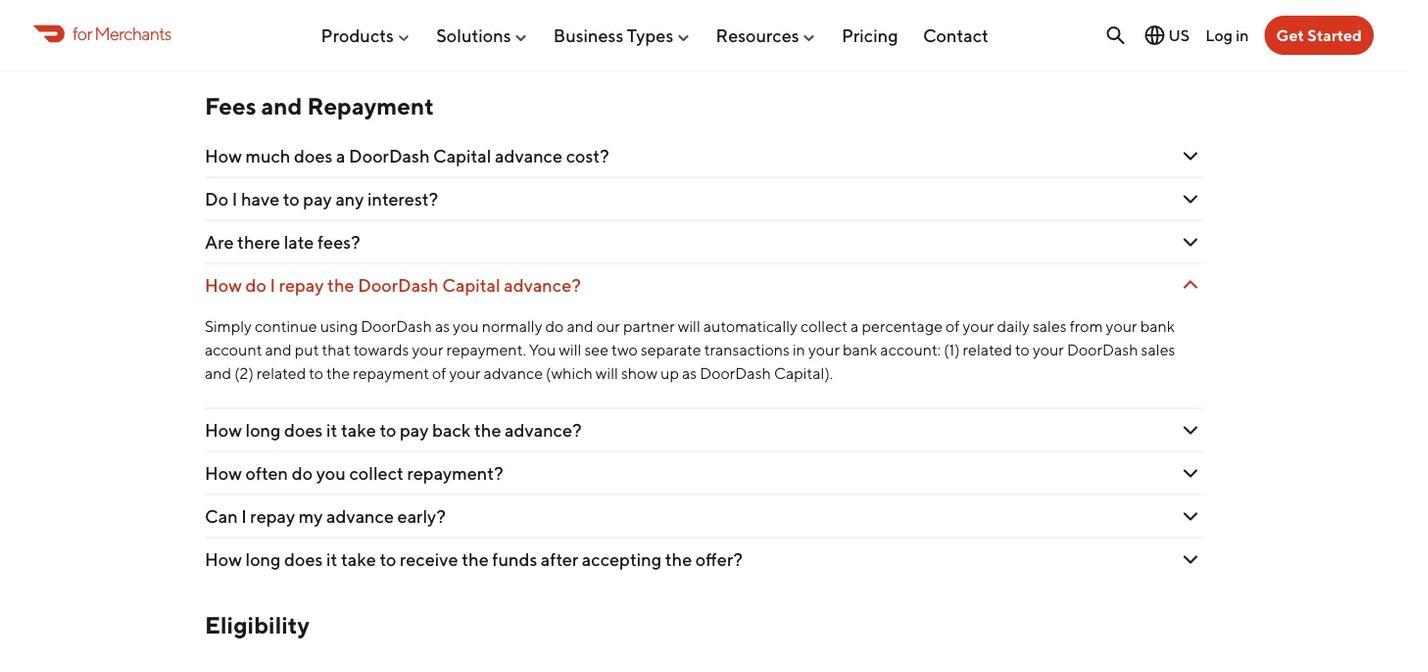 Task type: locate. For each thing, give the bounding box(es) containing it.
1 vertical spatial capital
[[442, 275, 501, 296]]

merchants
[[94, 23, 171, 44]]

in up capital).
[[793, 341, 806, 359]]

and left (2)
[[205, 364, 232, 383]]

accepting
[[582, 550, 662, 571]]

how for how long does it take to receive the funds after accepting the offer?
[[205, 550, 242, 571]]

3 how from the top
[[205, 420, 242, 441]]

the up using
[[328, 275, 355, 296]]

do
[[246, 275, 267, 296], [546, 317, 564, 336], [292, 463, 313, 484]]

1 vertical spatial does
[[284, 420, 323, 441]]

2 how from the top
[[205, 275, 242, 296]]

how up do
[[205, 146, 242, 167]]

will
[[678, 317, 701, 336], [559, 341, 582, 359], [596, 364, 619, 383]]

1 horizontal spatial as
[[682, 364, 697, 383]]

pay
[[303, 189, 332, 210], [400, 420, 429, 441]]

0 vertical spatial do
[[246, 275, 267, 296]]

advance left cost?
[[495, 146, 563, 167]]

your
[[963, 317, 995, 336], [1107, 317, 1138, 336], [412, 341, 444, 359], [809, 341, 840, 359], [1033, 341, 1065, 359], [450, 364, 481, 383]]

0 horizontal spatial pay
[[303, 189, 332, 210]]

1 horizontal spatial bank
[[1141, 317, 1176, 336]]

1 chevron down image from the top
[[1180, 231, 1203, 255]]

1 vertical spatial advance
[[484, 364, 543, 383]]

what is parafin?
[[205, 29, 336, 51]]

account
[[205, 341, 262, 359]]

related down put
[[257, 364, 306, 383]]

business types
[[554, 25, 674, 46]]

the
[[328, 275, 355, 296], [327, 364, 350, 383], [475, 420, 502, 441], [462, 550, 489, 571], [665, 550, 692, 571]]

1 vertical spatial in
[[793, 341, 806, 359]]

1 vertical spatial it
[[327, 550, 338, 571]]

you up repayment.
[[453, 317, 479, 336]]

doordash
[[349, 146, 430, 167], [358, 275, 439, 296], [361, 317, 432, 336], [1068, 341, 1139, 359], [700, 364, 772, 383]]

0 horizontal spatial a
[[336, 146, 346, 167]]

0 vertical spatial chevron down image
[[1180, 28, 1203, 52]]

the right the 'back'
[[475, 420, 502, 441]]

0 vertical spatial take
[[341, 420, 376, 441]]

repayment.
[[447, 341, 526, 359]]

0 vertical spatial sales
[[1033, 317, 1067, 336]]

get started button
[[1265, 16, 1375, 55]]

3 chevron down image from the top
[[1180, 188, 1203, 211]]

that
[[322, 341, 351, 359]]

how much does a doordash capital advance cost?
[[205, 146, 610, 167]]

i up continue
[[270, 275, 276, 296]]

1 horizontal spatial related
[[963, 341, 1013, 359]]

how down (2)
[[205, 420, 242, 441]]

0 vertical spatial a
[[336, 146, 346, 167]]

0 vertical spatial does
[[294, 146, 333, 167]]

5 how from the top
[[205, 550, 242, 571]]

it for pay
[[327, 420, 338, 441]]

a up the any
[[336, 146, 346, 167]]

us
[[1169, 26, 1191, 45]]

to
[[283, 189, 300, 210], [1016, 341, 1030, 359], [309, 364, 324, 383], [380, 420, 397, 441], [380, 550, 397, 571]]

1 long from the top
[[246, 420, 281, 441]]

1 horizontal spatial in
[[1237, 26, 1250, 44]]

for
[[73, 23, 92, 44]]

do up you
[[546, 317, 564, 336]]

do inside simply continue using doordash as you normally do and our partner will automatically collect a percentage of your daily sales from your bank account and put that towards your repayment. you will see two separate transactions in your bank account: (1) related to your doordash sales and (2) related to the repayment of your advance (which will show up as doordash capital).
[[546, 317, 564, 336]]

i right do
[[232, 189, 238, 210]]

2 vertical spatial will
[[596, 364, 619, 383]]

log
[[1206, 26, 1233, 44]]

1 horizontal spatial you
[[453, 317, 479, 336]]

chevron down image for advance
[[1180, 145, 1203, 168]]

it
[[327, 420, 338, 441], [327, 550, 338, 571]]

advance
[[495, 146, 563, 167], [484, 364, 543, 383], [327, 507, 394, 528]]

a
[[336, 146, 346, 167], [851, 317, 859, 336]]

1 horizontal spatial pay
[[400, 420, 429, 441]]

interest?
[[368, 189, 439, 210]]

capital up normally
[[442, 275, 501, 296]]

separate
[[641, 341, 702, 359]]

bank down percentage
[[843, 341, 878, 359]]

4 how from the top
[[205, 463, 242, 484]]

0 vertical spatial advance?
[[504, 275, 581, 296]]

advance down how often do you collect repayment?
[[327, 507, 394, 528]]

1 vertical spatial a
[[851, 317, 859, 336]]

transactions
[[705, 341, 790, 359]]

chevron down image for how do i repay the doordash capital advance?
[[1180, 274, 1203, 298]]

capital
[[433, 146, 492, 167], [442, 275, 501, 296]]

chevron down image
[[1180, 231, 1203, 255], [1180, 274, 1203, 298], [1180, 419, 1203, 443], [1180, 462, 1203, 486], [1180, 506, 1203, 529], [1180, 549, 1203, 572]]

repayment?
[[407, 463, 504, 484]]

1 vertical spatial do
[[546, 317, 564, 336]]

a left percentage
[[851, 317, 859, 336]]

chevron down image
[[1180, 28, 1203, 52], [1180, 145, 1203, 168], [1180, 188, 1203, 211]]

what
[[205, 29, 250, 51]]

4 chevron down image from the top
[[1180, 462, 1203, 486]]

it up how often do you collect repayment?
[[327, 420, 338, 441]]

up
[[661, 364, 679, 383]]

bank
[[1141, 317, 1176, 336], [843, 341, 878, 359]]

as
[[435, 317, 450, 336], [682, 364, 697, 383]]

long for how long does it take to receive the funds after accepting the offer?
[[246, 550, 281, 571]]

1 vertical spatial repay
[[250, 507, 295, 528]]

0 vertical spatial collect
[[801, 317, 848, 336]]

0 vertical spatial long
[[246, 420, 281, 441]]

the left funds
[[462, 550, 489, 571]]

how often do you collect repayment?
[[205, 463, 507, 484]]

0 vertical spatial of
[[946, 317, 960, 336]]

0 vertical spatial bank
[[1141, 317, 1176, 336]]

advance? up normally
[[504, 275, 581, 296]]

1 horizontal spatial sales
[[1142, 341, 1176, 359]]

do down 'there'
[[246, 275, 267, 296]]

any
[[336, 189, 364, 210]]

repay left my at the bottom left of page
[[250, 507, 295, 528]]

1 horizontal spatial will
[[596, 364, 619, 383]]

0 horizontal spatial in
[[793, 341, 806, 359]]

0 horizontal spatial i
[[232, 189, 238, 210]]

and down continue
[[265, 341, 292, 359]]

as right up
[[682, 364, 697, 383]]

0 vertical spatial i
[[232, 189, 238, 210]]

products link
[[321, 17, 412, 54]]

parafin?
[[270, 29, 336, 51]]

0 horizontal spatial related
[[257, 364, 306, 383]]

2 horizontal spatial i
[[270, 275, 276, 296]]

towards
[[354, 341, 409, 359]]

get started
[[1277, 26, 1363, 45]]

0 vertical spatial you
[[453, 317, 479, 336]]

0 vertical spatial related
[[963, 341, 1013, 359]]

0 vertical spatial in
[[1237, 26, 1250, 44]]

do i have to pay any interest?
[[205, 189, 439, 210]]

(1)
[[944, 341, 960, 359]]

long up often
[[246, 420, 281, 441]]

how up can
[[205, 463, 242, 484]]

repay down late
[[279, 275, 324, 296]]

1 chevron down image from the top
[[1180, 28, 1203, 52]]

as up repayment.
[[435, 317, 450, 336]]

how
[[205, 146, 242, 167], [205, 275, 242, 296], [205, 420, 242, 441], [205, 463, 242, 484], [205, 550, 242, 571]]

i right can
[[241, 507, 247, 528]]

your left "daily"
[[963, 317, 995, 336]]

and right fees
[[261, 92, 302, 120]]

of up (1)
[[946, 317, 960, 336]]

1 vertical spatial take
[[341, 550, 376, 571]]

0 vertical spatial it
[[327, 420, 338, 441]]

1 horizontal spatial a
[[851, 317, 859, 336]]

your up capital).
[[809, 341, 840, 359]]

take up how often do you collect repayment?
[[341, 420, 376, 441]]

you
[[529, 341, 556, 359]]

your right (1)
[[1033, 341, 1065, 359]]

does down my at the bottom left of page
[[284, 550, 323, 571]]

1 horizontal spatial collect
[[801, 317, 848, 336]]

in inside simply continue using doordash as you normally do and our partner will automatically collect a percentage of your daily sales from your bank account and put that towards your repayment. you will see two separate transactions in your bank account: (1) related to your doordash sales and (2) related to the repayment of your advance (which will show up as doordash capital).
[[793, 341, 806, 359]]

do
[[205, 189, 229, 210]]

solutions link
[[437, 17, 529, 54]]

to down "daily"
[[1016, 341, 1030, 359]]

2 vertical spatial chevron down image
[[1180, 188, 1203, 211]]

repay
[[279, 275, 324, 296], [250, 507, 295, 528]]

will down see
[[596, 364, 619, 383]]

0 horizontal spatial as
[[435, 317, 450, 336]]

how down can
[[205, 550, 242, 571]]

you up can i repay my advance early?
[[316, 463, 346, 484]]

after
[[541, 550, 579, 571]]

long up eligibility
[[246, 550, 281, 571]]

i
[[232, 189, 238, 210], [270, 275, 276, 296], [241, 507, 247, 528]]

does
[[294, 146, 333, 167], [284, 420, 323, 441], [284, 550, 323, 571]]

capital).
[[775, 364, 834, 383]]

it down can i repay my advance early?
[[327, 550, 338, 571]]

in right log on the top of page
[[1237, 26, 1250, 44]]

collect down how long does it take to pay back the advance?
[[349, 463, 404, 484]]

account:
[[881, 341, 941, 359]]

1 how from the top
[[205, 146, 242, 167]]

1 horizontal spatial do
[[292, 463, 313, 484]]

eligibility
[[205, 612, 310, 640]]

1 vertical spatial will
[[559, 341, 582, 359]]

pay left the 'back'
[[400, 420, 429, 441]]

pay left the any
[[303, 189, 332, 210]]

long
[[246, 420, 281, 441], [246, 550, 281, 571]]

2 horizontal spatial do
[[546, 317, 564, 336]]

capital up interest?
[[433, 146, 492, 167]]

advance? down (which
[[505, 420, 582, 441]]

5 chevron down image from the top
[[1180, 506, 1203, 529]]

from
[[1070, 317, 1104, 336]]

collect up capital).
[[801, 317, 848, 336]]

to down put
[[309, 364, 324, 383]]

2 vertical spatial does
[[284, 550, 323, 571]]

offer?
[[696, 550, 743, 571]]

2 vertical spatial i
[[241, 507, 247, 528]]

0 horizontal spatial of
[[432, 364, 447, 383]]

2 horizontal spatial will
[[678, 317, 701, 336]]

does for how long does it take to pay back the advance?
[[284, 420, 323, 441]]

1 vertical spatial as
[[682, 364, 697, 383]]

3 chevron down image from the top
[[1180, 419, 1203, 443]]

does up often
[[284, 420, 323, 441]]

related
[[963, 341, 1013, 359], [257, 364, 306, 383]]

1 vertical spatial chevron down image
[[1180, 145, 1203, 168]]

how for how often do you collect repayment?
[[205, 463, 242, 484]]

of right repayment
[[432, 364, 447, 383]]

1 take from the top
[[341, 420, 376, 441]]

0 vertical spatial advance
[[495, 146, 563, 167]]

2 take from the top
[[341, 550, 376, 571]]

globe line image
[[1144, 24, 1167, 47]]

will up (which
[[559, 341, 582, 359]]

will up separate
[[678, 317, 701, 336]]

0 horizontal spatial bank
[[843, 341, 878, 359]]

1 vertical spatial long
[[246, 550, 281, 571]]

bank right from
[[1141, 317, 1176, 336]]

6 chevron down image from the top
[[1180, 549, 1203, 572]]

collect
[[801, 317, 848, 336], [349, 463, 404, 484]]

advance down repayment.
[[484, 364, 543, 383]]

take down can i repay my advance early?
[[341, 550, 376, 571]]

do right often
[[292, 463, 313, 484]]

2 chevron down image from the top
[[1180, 145, 1203, 168]]

often
[[246, 463, 288, 484]]

0 vertical spatial will
[[678, 317, 701, 336]]

1 vertical spatial related
[[257, 364, 306, 383]]

pricing
[[842, 25, 899, 46]]

2 it from the top
[[327, 550, 338, 571]]

1 it from the top
[[327, 420, 338, 441]]

how up simply
[[205, 275, 242, 296]]

1 horizontal spatial i
[[241, 507, 247, 528]]

chevron down image for interest?
[[1180, 188, 1203, 211]]

to left receive
[[380, 550, 397, 571]]

1 vertical spatial i
[[270, 275, 276, 296]]

repayment
[[307, 92, 434, 120]]

chevron down image for how often do you collect repayment?
[[1180, 462, 1203, 486]]

1 vertical spatial collect
[[349, 463, 404, 484]]

1 vertical spatial you
[[316, 463, 346, 484]]

related down "daily"
[[963, 341, 1013, 359]]

and
[[261, 92, 302, 120], [567, 317, 594, 336], [265, 341, 292, 359], [205, 364, 232, 383]]

the down the that
[[327, 364, 350, 383]]

take
[[341, 420, 376, 441], [341, 550, 376, 571]]

2 chevron down image from the top
[[1180, 274, 1203, 298]]

how long does it take to pay back the advance?
[[205, 420, 582, 441]]

a inside simply continue using doordash as you normally do and our partner will automatically collect a percentage of your daily sales from your bank account and put that towards your repayment. you will see two separate transactions in your bank account: (1) related to your doordash sales and (2) related to the repayment of your advance (which will show up as doordash capital).
[[851, 317, 859, 336]]

long for how long does it take to pay back the advance?
[[246, 420, 281, 441]]

(which
[[546, 364, 593, 383]]

2 vertical spatial advance
[[327, 507, 394, 528]]

does up 'do i have to pay any interest?'
[[294, 146, 333, 167]]

pricing link
[[842, 17, 899, 54]]

2 long from the top
[[246, 550, 281, 571]]

daily
[[998, 317, 1030, 336]]



Task type: describe. For each thing, give the bounding box(es) containing it.
can i repay my advance early?
[[205, 507, 446, 528]]

your down repayment.
[[450, 364, 481, 383]]

are there late fees?
[[205, 232, 364, 253]]

automatically
[[704, 317, 798, 336]]

1 horizontal spatial of
[[946, 317, 960, 336]]

solutions
[[437, 25, 511, 46]]

my
[[299, 507, 323, 528]]

much
[[246, 146, 291, 167]]

0 horizontal spatial collect
[[349, 463, 404, 484]]

can
[[205, 507, 238, 528]]

1 vertical spatial bank
[[843, 341, 878, 359]]

0 horizontal spatial do
[[246, 275, 267, 296]]

to right have
[[283, 189, 300, 210]]

log in link
[[1206, 26, 1250, 44]]

partner
[[623, 317, 675, 336]]

it for receive
[[327, 550, 338, 571]]

chevron down image for can i repay my advance early?
[[1180, 506, 1203, 529]]

fees and repayment
[[205, 92, 434, 120]]

are
[[205, 232, 234, 253]]

collect inside simply continue using doordash as you normally do and our partner will automatically collect a percentage of your daily sales from your bank account and put that towards your repayment. you will see two separate transactions in your bank account: (1) related to your doordash sales and (2) related to the repayment of your advance (which will show up as doordash capital).
[[801, 317, 848, 336]]

1 vertical spatial of
[[432, 364, 447, 383]]

contact link
[[924, 17, 989, 54]]

0 horizontal spatial sales
[[1033, 317, 1067, 336]]

resources link
[[716, 17, 817, 54]]

cost?
[[566, 146, 610, 167]]

chevron down image for are there late fees?
[[1180, 231, 1203, 255]]

0 horizontal spatial you
[[316, 463, 346, 484]]

to up how often do you collect repayment?
[[380, 420, 397, 441]]

(2)
[[235, 364, 254, 383]]

log in
[[1206, 26, 1250, 44]]

resources
[[716, 25, 800, 46]]

the left offer?
[[665, 550, 692, 571]]

continue
[[255, 317, 317, 336]]

1 vertical spatial pay
[[400, 420, 429, 441]]

put
[[295, 341, 319, 359]]

two
[[612, 341, 638, 359]]

0 vertical spatial capital
[[433, 146, 492, 167]]

chevron down image for how long does it take to pay back the advance?
[[1180, 419, 1203, 443]]

receive
[[400, 550, 458, 571]]

products
[[321, 25, 394, 46]]

funds
[[493, 550, 538, 571]]

i for have
[[232, 189, 238, 210]]

your up repayment
[[412, 341, 444, 359]]

our
[[597, 317, 621, 336]]

0 horizontal spatial will
[[559, 341, 582, 359]]

fees
[[205, 92, 256, 120]]

business types link
[[554, 17, 691, 54]]

0 vertical spatial pay
[[303, 189, 332, 210]]

contact
[[924, 25, 989, 46]]

normally
[[482, 317, 543, 336]]

get
[[1277, 26, 1305, 45]]

simply continue using doordash as you normally do and our partner will automatically collect a percentage of your daily sales from your bank account and put that towards your repayment. you will see two separate transactions in your bank account: (1) related to your doordash sales and (2) related to the repayment of your advance (which will show up as doordash capital).
[[205, 317, 1176, 383]]

have
[[241, 189, 280, 210]]

early?
[[398, 507, 446, 528]]

the inside simply continue using doordash as you normally do and our partner will automatically collect a percentage of your daily sales from your bank account and put that towards your repayment. you will see two separate transactions in your bank account: (1) related to your doordash sales and (2) related to the repayment of your advance (which will show up as doordash capital).
[[327, 364, 350, 383]]

advance inside simply continue using doordash as you normally do and our partner will automatically collect a percentage of your daily sales from your bank account and put that towards your repayment. you will see two separate transactions in your bank account: (1) related to your doordash sales and (2) related to the repayment of your advance (which will show up as doordash capital).
[[484, 364, 543, 383]]

does for how much does a doordash capital advance cost?
[[294, 146, 333, 167]]

is
[[254, 29, 266, 51]]

show
[[622, 364, 658, 383]]

for merchants
[[73, 23, 171, 44]]

how long does it take to receive the funds after accepting the offer?
[[205, 550, 743, 571]]

late
[[284, 232, 314, 253]]

simply
[[205, 317, 252, 336]]

2 vertical spatial do
[[292, 463, 313, 484]]

1 vertical spatial sales
[[1142, 341, 1176, 359]]

how for how much does a doordash capital advance cost?
[[205, 146, 242, 167]]

for merchants link
[[33, 20, 171, 47]]

you inside simply continue using doordash as you normally do and our partner will automatically collect a percentage of your daily sales from your bank account and put that towards your repayment. you will see two separate transactions in your bank account: (1) related to your doordash sales and (2) related to the repayment of your advance (which will show up as doordash capital).
[[453, 317, 479, 336]]

take for pay
[[341, 420, 376, 441]]

fees?
[[318, 232, 361, 253]]

chevron down image for how long does it take to receive the funds after accepting the offer?
[[1180, 549, 1203, 572]]

back
[[432, 420, 471, 441]]

your right from
[[1107, 317, 1138, 336]]

there
[[237, 232, 280, 253]]

0 vertical spatial as
[[435, 317, 450, 336]]

business
[[554, 25, 624, 46]]

and left our
[[567, 317, 594, 336]]

repayment
[[353, 364, 430, 383]]

how do i repay the doordash capital advance?
[[205, 275, 581, 296]]

started
[[1308, 26, 1363, 45]]

types
[[627, 25, 674, 46]]

does for how long does it take to receive the funds after accepting the offer?
[[284, 550, 323, 571]]

1 vertical spatial advance?
[[505, 420, 582, 441]]

how for how do i repay the doordash capital advance?
[[205, 275, 242, 296]]

take for receive
[[341, 550, 376, 571]]

i for repay
[[241, 507, 247, 528]]

percentage
[[862, 317, 943, 336]]

see
[[585, 341, 609, 359]]

0 vertical spatial repay
[[279, 275, 324, 296]]

using
[[320, 317, 358, 336]]

how for how long does it take to pay back the advance?
[[205, 420, 242, 441]]



Task type: vqa. For each thing, say whether or not it's contained in the screenshot.
orders.
no



